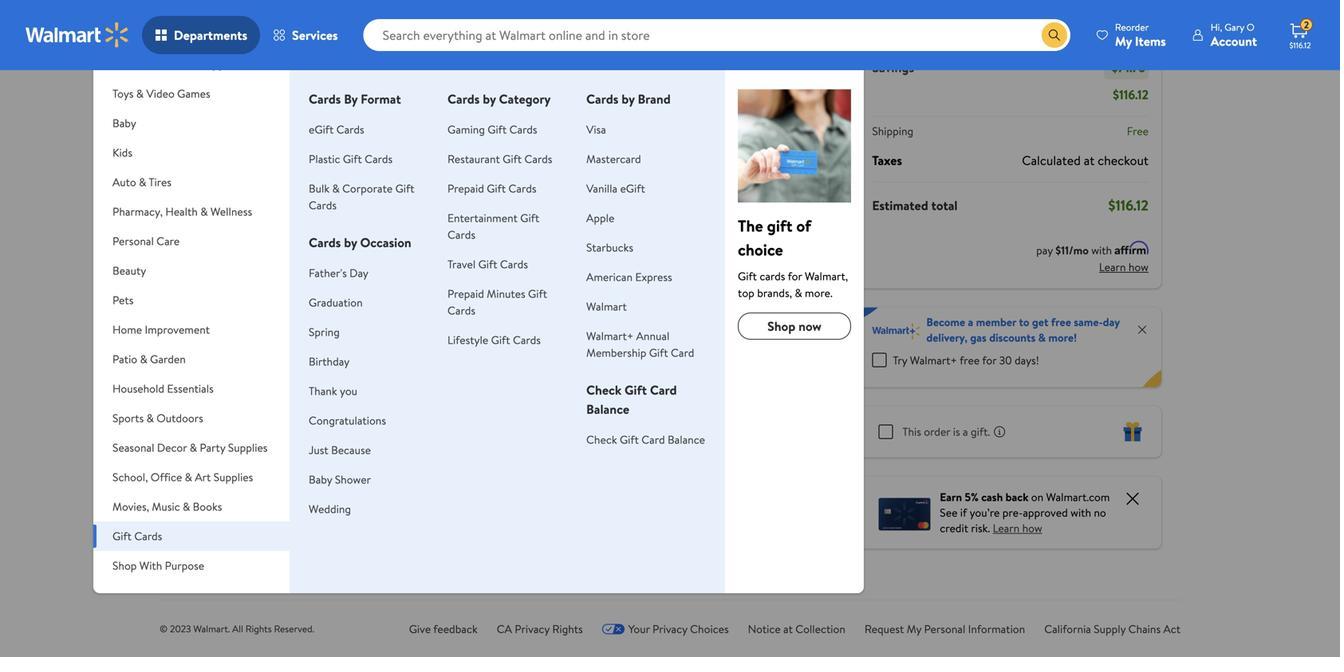 Task type: vqa. For each thing, say whether or not it's contained in the screenshot.
graduation on the top left of page
yes



Task type: describe. For each thing, give the bounding box(es) containing it.
add to cart image for now $7.49
[[710, 284, 729, 303]]

2-day shipping inside now $16.98 group
[[581, 447, 640, 460]]

deal for now $16.98
[[584, 184, 603, 198]]

$24.28
[[578, 350, 610, 365]]

day inside the 'now $349.00' 'group'
[[347, 467, 361, 480]]

walmart,
[[805, 268, 848, 284]]

heat
[[701, 403, 728, 420]]

2 check from the top
[[586, 432, 617, 448]]

dismiss capital one banner image
[[1123, 489, 1142, 509]]

3+ day shipping up cards by category
[[457, 25, 521, 38]]

banner containing become a member to get free same-day delivery, gas discounts & more!
[[859, 308, 1161, 387]]

Walmart Site-Wide search field
[[363, 19, 1070, 51]]

deal for now $348.00
[[461, 184, 479, 198]]

household essentials button
[[93, 374, 290, 404]]

pharmacy, health & wellness button
[[93, 197, 290, 227]]

get
[[1032, 314, 1049, 330]]

This order is a gift. checkbox
[[879, 425, 893, 439]]

privacy choices icon image
[[602, 624, 625, 635]]

add to cart image
[[587, 284, 606, 303]]

card inside check gift card balance
[[650, 381, 677, 399]]

travel gift cards link
[[448, 256, 528, 272]]

days!
[[1015, 352, 1039, 368]]

& right 'health'
[[200, 204, 208, 219]]

give
[[409, 621, 431, 637]]

beauty
[[113, 263, 146, 278]]

category
[[499, 90, 551, 108]]

with inside the see if you're pre-approved with no credit risk.
[[1071, 505, 1091, 521]]

gift inside bulk & corporate gift cards
[[395, 181, 414, 196]]

cards
[[760, 268, 785, 284]]

walmart image
[[26, 22, 129, 48]]

pharmacy,
[[113, 204, 163, 219]]

shipping inside now $49.00 group
[[240, 453, 275, 466]]

bulk & corporate gift cards
[[309, 181, 414, 213]]

welch's, gluten free,  berries 'n cherries fruit snacks 0.8oz pouches, 80 count case
[[578, 382, 663, 487]]

force
[[736, 385, 768, 403]]

choices
[[690, 621, 729, 637]]

deal for now $349.00
[[337, 184, 356, 198]]

walmart
[[586, 299, 627, 314]]

5%
[[965, 489, 979, 505]]

entertainment
[[448, 210, 518, 226]]

entertainment gift cards
[[448, 210, 539, 243]]

welch's,
[[578, 382, 622, 399]]

toys
[[113, 86, 134, 101]]

restaurant gift cards link
[[448, 151, 552, 167]]

& inside the gift of choice gift cards for walmart, top brands, & more.
[[795, 285, 802, 301]]

cards inside dropdown button
[[134, 528, 162, 544]]

0 horizontal spatial rights
[[245, 622, 272, 636]]

furniture
[[147, 56, 192, 72]]

& inside dropdown button
[[136, 86, 144, 101]]

2
[[1304, 18, 1309, 32]]

walmart plus image
[[872, 323, 920, 339]]

travel
[[448, 256, 476, 272]]

collection
[[796, 621, 845, 637]]

starbucks
[[586, 240, 633, 255]]

earn 5% cash back on walmart.com
[[940, 489, 1110, 505]]

shipping up cards by category
[[487, 25, 521, 38]]

close walmart plus section image
[[1136, 323, 1149, 336]]

home improvement
[[113, 322, 210, 337]]

gift cards image
[[738, 89, 851, 203]]

personal care button
[[93, 227, 290, 256]]

add button for now $349.00
[[333, 280, 392, 306]]

next slide for horizontalscrollerrecommendations list image
[[764, 236, 802, 274]]

notice at collection link
[[748, 621, 845, 637]]

shipping inside the 'now $349.00' 'group'
[[364, 467, 398, 480]]

card inside walmart+ annual membership gift card
[[671, 345, 694, 361]]

Try Walmart+ free for 30 days! checkbox
[[872, 353, 887, 367]]

at for notice
[[783, 621, 793, 637]]

account
[[1211, 32, 1257, 50]]

birthday link
[[309, 354, 350, 369]]

format
[[361, 90, 401, 108]]

deals
[[269, 146, 303, 166]]

now for now $349.00 $499.00 $349.00/ca xbox series x video game console, black
[[331, 330, 359, 350]]

gluten
[[625, 382, 662, 399]]

more!
[[1049, 330, 1077, 345]]

0 horizontal spatial learn
[[993, 521, 1020, 536]]

father's
[[309, 265, 347, 281]]

day inside 'now $7.49' group
[[717, 475, 731, 489]]

home, furniture & appliances button
[[93, 49, 290, 79]]

& inside dropdown button
[[195, 56, 202, 72]]

travel gift cards
[[448, 256, 528, 272]]

check gift card balance link
[[586, 432, 705, 448]]

video inside 'now $349.00 $499.00 $349.00/ca xbox series x video game console, black'
[[331, 399, 363, 417]]

home,
[[113, 56, 145, 72]]

$349.00/ca
[[331, 364, 385, 379]]

hi, gary o account
[[1211, 20, 1257, 50]]

my for personal
[[907, 621, 921, 637]]

supplies for school, office & art supplies
[[214, 469, 253, 485]]

now for now $7.49 $15.97 huntworth men's force heat boost™ lined beanie (realtree edge®)
[[701, 330, 729, 350]]

black
[[382, 417, 411, 434]]

because
[[331, 442, 371, 458]]

just
[[309, 442, 328, 458]]

& inside bulk & corporate gift cards
[[332, 181, 340, 196]]

ca privacy rights
[[497, 621, 583, 637]]

& left party
[[190, 440, 197, 455]]

bulk
[[309, 181, 330, 196]]

$187.88
[[1109, 32, 1149, 49]]

balance inside check gift card balance
[[586, 400, 629, 418]]

$15.97
[[701, 350, 729, 365]]

this order is a gift.
[[902, 424, 990, 440]]

see if you're pre-approved with no credit risk.
[[940, 505, 1106, 536]]

now for now $16.98 $24.28
[[578, 330, 606, 350]]

ca
[[497, 621, 512, 637]]

mastercard
[[586, 151, 641, 167]]

1 vertical spatial how
[[1022, 521, 1042, 536]]

shop for shop more deals
[[198, 146, 229, 166]]

gift
[[767, 215, 793, 237]]

$71.76
[[1112, 59, 1146, 76]]

0 vertical spatial learn
[[1099, 259, 1126, 275]]

privacy for ca
[[515, 621, 550, 637]]

cherries
[[578, 417, 625, 434]]

baby shower link
[[309, 472, 371, 487]]

x
[[397, 382, 405, 399]]

congratulations
[[309, 413, 386, 428]]

add button for now $7.49
[[704, 280, 762, 306]]

add inside 'now $7.49' group
[[729, 285, 749, 301]]

pets button
[[93, 286, 290, 315]]

$348.00
[[486, 330, 538, 350]]

1 horizontal spatial personal
[[924, 621, 965, 637]]

learn more about gifting image
[[993, 426, 1006, 438]]

2 vertical spatial card
[[642, 432, 665, 448]]

vanilla egift link
[[586, 181, 645, 196]]

deal for now $7.49
[[707, 184, 726, 198]]

outdoors
[[157, 410, 203, 426]]

wellness
[[210, 204, 252, 219]]

my for items
[[1115, 32, 1132, 50]]

& right sports
[[146, 410, 154, 426]]

apple
[[586, 210, 615, 226]]

3+ right delivery
[[457, 25, 468, 38]]

boost™
[[731, 403, 768, 420]]

tires
[[149, 174, 172, 190]]

personal inside dropdown button
[[113, 233, 154, 249]]

3+ day shipping inside 'now $7.49' group
[[704, 475, 768, 489]]

sports & outdoors
[[113, 410, 203, 426]]

prepaid for prepaid minutes gift cards
[[448, 286, 484, 302]]

affirm image
[[1115, 241, 1149, 254]]

check inside check gift card balance
[[586, 381, 622, 399]]

3+ day shipping inside the 'now $349.00' 'group'
[[334, 467, 398, 480]]

& inside become a member to get free same-day delivery, gas discounts & more!
[[1038, 330, 1046, 345]]

cash
[[981, 489, 1003, 505]]

cards inside prepaid minutes gift cards
[[448, 303, 475, 318]]

snacks
[[578, 434, 615, 452]]

1 vertical spatial $116.12
[[1113, 86, 1149, 103]]

shipping
[[872, 123, 914, 139]]

auto & tires button
[[93, 168, 290, 197]]

thank you
[[309, 383, 357, 399]]

home, furniture & appliances
[[113, 56, 257, 72]]

wedding link
[[309, 501, 351, 517]]

3+ inside now $49.00 group
[[211, 453, 221, 466]]

video inside toys & video games dropdown button
[[146, 86, 175, 101]]

annual
[[636, 328, 670, 344]]

walmart+ inside walmart+ annual membership gift card
[[586, 328, 634, 344]]

stainless
[[228, 385, 276, 403]]

art
[[195, 469, 211, 485]]

graduation link
[[309, 295, 363, 310]]

1 vertical spatial free
[[960, 352, 980, 368]]

entertainment gift cards link
[[448, 210, 539, 243]]

gift inside dropdown button
[[113, 528, 132, 544]]

day up "appliances"
[[219, 25, 233, 38]]

you
[[340, 383, 357, 399]]

by for occasion
[[344, 234, 357, 251]]

lifestyle gift cards link
[[448, 332, 541, 348]]

0 vertical spatial how
[[1129, 259, 1149, 275]]

a inside become a member to get free same-day delivery, gas discounts & more!
[[968, 314, 973, 330]]

more
[[233, 146, 266, 166]]

day inside now $16.98 group
[[589, 447, 604, 460]]



Task type: locate. For each thing, give the bounding box(es) containing it.
0 horizontal spatial egift
[[309, 122, 334, 137]]

now $348.00 $579.00
[[454, 330, 538, 365]]

1 vertical spatial shop
[[768, 317, 796, 335]]

how down the affirm icon on the top of page
[[1129, 259, 1149, 275]]

pickup inside 'now $7.49' group
[[704, 453, 732, 466]]

2 horizontal spatial add to cart image
[[710, 284, 729, 303]]

add inside now $348.00 group
[[482, 285, 502, 301]]

1 horizontal spatial privacy
[[653, 621, 687, 637]]

prepaid down restaurant
[[448, 181, 484, 196]]

day left 8
[[224, 453, 238, 466]]

0 vertical spatial shop
[[198, 146, 229, 166]]

more.
[[805, 285, 833, 301]]

1 horizontal spatial how
[[1129, 259, 1149, 275]]

2 add to cart image from the left
[[463, 284, 482, 303]]

video down furniture
[[146, 86, 175, 101]]

become a member to get free same-day delivery, gas discounts & more!
[[926, 314, 1120, 345]]

give feedback
[[409, 621, 478, 637]]

total
[[931, 197, 958, 214]]

3 add to cart image from the left
[[710, 284, 729, 303]]

shipping up "appliances"
[[236, 25, 270, 38]]

0 horizontal spatial learn how
[[993, 521, 1042, 536]]

3 now from the left
[[454, 330, 483, 350]]

$49.00
[[239, 330, 283, 350]]

& right music
[[183, 499, 190, 515]]

now $16.98 group
[[578, 175, 672, 487]]

0 horizontal spatial free
[[960, 352, 980, 368]]

2 vertical spatial $116.12
[[1108, 195, 1149, 215]]

check up pouches,
[[586, 432, 617, 448]]

baby down just
[[309, 472, 332, 487]]

baby inside dropdown button
[[113, 115, 136, 131]]

& right 'toys'
[[136, 86, 144, 101]]

health
[[165, 204, 198, 219]]

2- inside now $16.98 group
[[581, 447, 589, 460]]

shop
[[198, 146, 229, 166], [768, 317, 796, 335], [113, 558, 137, 574]]

1 horizontal spatial walmart+
[[910, 352, 957, 368]]

0 vertical spatial check
[[586, 381, 622, 399]]

1 vertical spatial pickup
[[704, 453, 732, 466]]

by left brand
[[622, 90, 635, 108]]

school,
[[113, 469, 148, 485]]

pickup down lined
[[704, 453, 732, 466]]

checkout
[[1098, 152, 1149, 169]]

deal inside now $16.98 group
[[584, 184, 603, 198]]

add button inside 'now $7.49' group
[[704, 280, 762, 306]]

gaming
[[448, 122, 485, 137]]

rights right all
[[245, 622, 272, 636]]

now $348.00 group
[[454, 175, 549, 475]]

toys & video games
[[113, 86, 210, 101]]

shop up the auto & tires dropdown button
[[198, 146, 229, 166]]

supplies right art in the left bottom of the page
[[214, 469, 253, 485]]

my inside reorder my items
[[1115, 32, 1132, 50]]

day up cards by category
[[471, 25, 485, 38]]

pickup for delivery
[[334, 25, 362, 38]]

0 horizontal spatial walmart+
[[586, 328, 634, 344]]

1 horizontal spatial by
[[483, 90, 496, 108]]

1 add from the left
[[359, 285, 379, 301]]

0 horizontal spatial balance
[[586, 400, 629, 418]]

pre-
[[1003, 505, 1023, 521]]

for inside the gift of choice gift cards for walmart, top brands, & more.
[[788, 268, 802, 284]]

0 horizontal spatial at
[[783, 621, 793, 637]]

with up party
[[207, 420, 231, 438]]

baby for baby
[[113, 115, 136, 131]]

shop now link
[[738, 313, 851, 340]]

graduation
[[309, 295, 363, 310]]

estimated
[[872, 197, 928, 214]]

cards by brand
[[586, 90, 671, 108]]

now for now $348.00 $579.00
[[454, 330, 483, 350]]

3+ day shipping down because at left bottom
[[334, 467, 398, 480]]

privacy
[[515, 621, 550, 637], [653, 621, 687, 637]]

day up cards by brand
[[589, 25, 604, 38]]

how down on
[[1022, 521, 1042, 536]]

decor
[[157, 440, 187, 455]]

0 vertical spatial learn how
[[1099, 259, 1149, 275]]

berries
[[608, 399, 648, 417]]

cards inside entertainment gift cards
[[448, 227, 475, 243]]

father's day link
[[309, 265, 368, 281]]

1 vertical spatial with
[[207, 420, 231, 438]]

supply
[[1094, 621, 1126, 637]]

rights left privacy choices icon
[[552, 621, 583, 637]]

day inside now $49.00 group
[[224, 453, 238, 466]]

add down 'travel gift cards'
[[482, 285, 502, 301]]

2 horizontal spatial shop
[[768, 317, 796, 335]]

add to cart image inside the 'now $349.00' 'group'
[[340, 284, 359, 303]]

toys & video games button
[[93, 79, 290, 108]]

american express link
[[586, 269, 672, 285]]

by for brand
[[622, 90, 635, 108]]

1 now from the left
[[207, 330, 236, 350]]

act
[[1163, 621, 1181, 637]]

shipping up cards by brand
[[606, 25, 640, 38]]

now inside 'now $349.00 $499.00 $349.00/ca xbox series x video game console, black'
[[331, 330, 359, 350]]

pay $11/mo with
[[1036, 243, 1115, 258]]

2 vertical spatial shop
[[113, 558, 137, 574]]

deal inside the 'now $349.00' 'group'
[[337, 184, 356, 198]]

1 vertical spatial my
[[907, 621, 921, 637]]

movies, music & books button
[[93, 492, 290, 522]]

& right patio
[[140, 351, 147, 367]]

at left checkout
[[1084, 152, 1095, 169]]

1 deal from the left
[[337, 184, 356, 198]]

add to cart image left top
[[710, 284, 729, 303]]

calculated at checkout
[[1022, 152, 1149, 169]]

walmart+ annual membership gift card link
[[586, 328, 694, 361]]

gift
[[488, 122, 507, 137], [343, 151, 362, 167], [503, 151, 522, 167], [395, 181, 414, 196], [487, 181, 506, 196], [520, 210, 539, 226], [478, 256, 497, 272], [738, 268, 757, 284], [528, 286, 547, 302], [491, 332, 510, 348], [649, 345, 668, 361], [625, 381, 647, 399], [620, 432, 639, 448], [113, 528, 132, 544]]

prepaid minutes gift cards
[[448, 286, 547, 318]]

3+ day shipping down (realtree
[[704, 475, 768, 489]]

american
[[586, 269, 633, 285]]

add to cart image
[[340, 284, 359, 303], [463, 284, 482, 303], [710, 284, 729, 303]]

gift inside entertainment gift cards
[[520, 210, 539, 226]]

gift.
[[971, 424, 990, 440]]

1 vertical spatial prepaid
[[448, 286, 484, 302]]

your privacy choices link
[[602, 621, 729, 637]]

4 add button from the left
[[704, 280, 762, 306]]

0 vertical spatial personal
[[113, 233, 154, 249]]

my up -$71.76
[[1115, 32, 1132, 50]]

prepaid inside prepaid minutes gift cards
[[448, 286, 484, 302]]

departments button
[[142, 16, 260, 54]]

now $349.00 $499.00 $349.00/ca xbox series x video game console, black
[[331, 330, 413, 434]]

add to cart image for now $348.00
[[463, 284, 482, 303]]

supplies down the basket on the bottom
[[228, 440, 268, 455]]

0 vertical spatial check gift card balance
[[586, 381, 677, 418]]

check up free,
[[586, 381, 622, 399]]

1 vertical spatial walmart+
[[910, 352, 957, 368]]

0 vertical spatial card
[[671, 345, 694, 361]]

0 vertical spatial egift
[[309, 122, 334, 137]]

1 vertical spatial video
[[331, 399, 363, 417]]

3+ up art in the left bottom of the page
[[211, 453, 221, 466]]

1 add button from the left
[[333, 280, 392, 306]]

add down american
[[606, 285, 626, 301]]

add button inside now $16.98 group
[[580, 280, 638, 306]]

sports
[[113, 410, 144, 426]]

$116.12 down 2
[[1289, 40, 1311, 51]]

0 horizontal spatial personal
[[113, 233, 154, 249]]

baby for baby shower
[[309, 472, 332, 487]]

the gift of choice gift cards for walmart, top brands, & more.
[[738, 215, 848, 301]]

free down gas
[[960, 352, 980, 368]]

now inside group
[[207, 330, 236, 350]]

2 vertical spatial with
[[1071, 505, 1091, 521]]

0 horizontal spatial add to cart image
[[340, 284, 359, 303]]

0 vertical spatial pickup
[[334, 25, 362, 38]]

now $349.00 group
[[331, 175, 425, 489]]

shipping inside now $16.98 group
[[606, 447, 640, 460]]

by up gaming gift cards
[[483, 90, 496, 108]]

baby down 'toys'
[[113, 115, 136, 131]]

shop for shop with purpose
[[113, 558, 137, 574]]

0 horizontal spatial my
[[907, 621, 921, 637]]

privacy right ca
[[515, 621, 550, 637]]

my right request at the right bottom of page
[[907, 621, 921, 637]]

shop left the with at the left of the page
[[113, 558, 137, 574]]

day inside become a member to get free same-day delivery, gas discounts & more!
[[1103, 314, 1120, 330]]

kids button
[[93, 138, 290, 168]]

walmart+ up membership
[[586, 328, 634, 344]]

pickup for 3+ day shipping
[[704, 453, 732, 466]]

patio
[[113, 351, 137, 367]]

walmart+
[[586, 328, 634, 344], [910, 352, 957, 368]]

learn right risk.
[[993, 521, 1020, 536]]

1 privacy from the left
[[515, 621, 550, 637]]

1 vertical spatial baby
[[309, 472, 332, 487]]

1 vertical spatial learn how
[[993, 521, 1042, 536]]

1 horizontal spatial for
[[982, 352, 997, 368]]

day left the close walmart plus section image
[[1103, 314, 1120, 330]]

pickup left delivery
[[334, 25, 362, 38]]

1 horizontal spatial egift
[[620, 181, 645, 196]]

day down (realtree
[[717, 475, 731, 489]]

a right is
[[963, 424, 968, 440]]

request
[[865, 621, 904, 637]]

add button for now $348.00
[[457, 280, 515, 306]]

personal
[[113, 233, 154, 249], [924, 621, 965, 637]]

1 vertical spatial supplies
[[214, 469, 253, 485]]

1 vertical spatial at
[[783, 621, 793, 637]]

gift inside walmart+ annual membership gift card
[[649, 345, 668, 361]]

now $7.49 $15.97 huntworth men's force heat boost™ lined beanie (realtree edge®)
[[701, 330, 792, 455]]

add button inside now $348.00 group
[[457, 280, 515, 306]]

shop with purpose button
[[93, 551, 290, 581]]

now $49.00 group
[[207, 175, 302, 475]]

for inside banner
[[982, 352, 997, 368]]

1 horizontal spatial pickup
[[704, 453, 732, 466]]

4 now from the left
[[578, 330, 606, 350]]

day up by
[[343, 47, 357, 61]]

card left $15.97
[[671, 345, 694, 361]]

seasonal
[[113, 440, 154, 455]]

2 deal from the left
[[461, 184, 479, 198]]

shipping down the basket on the bottom
[[240, 453, 275, 466]]

1 horizontal spatial baby
[[309, 472, 332, 487]]

day up count
[[589, 447, 604, 460]]

add to cart image down day on the top of page
[[340, 284, 359, 303]]

by
[[483, 90, 496, 108], [622, 90, 635, 108], [344, 234, 357, 251]]

deal inside 'now $7.49' group
[[707, 184, 726, 198]]

1 vertical spatial for
[[982, 352, 997, 368]]

now inside now $16.98 $24.28
[[578, 330, 606, 350]]

0 horizontal spatial baby
[[113, 115, 136, 131]]

0 vertical spatial my
[[1115, 32, 1132, 50]]

egift up plastic
[[309, 122, 334, 137]]

4 add from the left
[[729, 285, 749, 301]]

banner
[[859, 308, 1161, 387]]

add left brands,
[[729, 285, 749, 301]]

o
[[1247, 20, 1255, 34]]

personal care
[[113, 233, 180, 249]]

gifting image
[[1123, 422, 1142, 442]]

0 horizontal spatial shop
[[113, 558, 137, 574]]

0 horizontal spatial pickup
[[334, 25, 362, 38]]

2 horizontal spatial by
[[622, 90, 635, 108]]

top
[[738, 285, 754, 301]]

deal inside now $348.00 group
[[461, 184, 479, 198]]

walmart+ down delivery,
[[910, 352, 957, 368]]

shop left now
[[768, 317, 796, 335]]

gift inside the gift of choice gift cards for walmart, top brands, & more.
[[738, 268, 757, 284]]

1 vertical spatial card
[[650, 381, 677, 399]]

$116.12 down $71.76
[[1113, 86, 1149, 103]]

balance down heat
[[668, 432, 705, 448]]

now $7.49 group
[[701, 175, 796, 498]]

mastercard link
[[586, 151, 641, 167]]

0 vertical spatial supplies
[[228, 440, 268, 455]]

1 vertical spatial check
[[586, 432, 617, 448]]

seasonal decor & party supplies
[[113, 440, 268, 455]]

air
[[238, 403, 254, 420]]

xbox
[[331, 382, 358, 399]]

for right cards
[[788, 268, 802, 284]]

3+ inside the 'now $349.00' 'group'
[[334, 467, 345, 480]]

5 now from the left
[[701, 330, 729, 350]]

& right bulk
[[332, 181, 340, 196]]

supplies for seasonal decor & party supplies
[[228, 440, 268, 455]]

0 vertical spatial a
[[968, 314, 973, 330]]

1 vertical spatial personal
[[924, 621, 965, 637]]

visa link
[[586, 122, 606, 137]]

free inside become a member to get free same-day delivery, gas discounts & more!
[[1051, 314, 1071, 330]]

3+ down (realtree
[[704, 475, 715, 489]]

rights
[[552, 621, 583, 637], [245, 622, 272, 636]]

with inside chefman turbo fry stainless steel air fryer with basket divider, 8 quart
[[207, 420, 231, 438]]

1 horizontal spatial balance
[[668, 432, 705, 448]]

by up day on the top of page
[[344, 234, 357, 251]]

Search search field
[[363, 19, 1070, 51]]

egift right vanilla
[[620, 181, 645, 196]]

2 prepaid from the top
[[448, 286, 484, 302]]

balance down the welch's,
[[586, 400, 629, 418]]

1 add to cart image from the left
[[340, 284, 359, 303]]

privacy right your
[[653, 621, 687, 637]]

personal left information
[[924, 621, 965, 637]]

fruit
[[628, 417, 654, 434]]

card up 80
[[642, 432, 665, 448]]

1 horizontal spatial shop
[[198, 146, 229, 166]]

1 check from the top
[[586, 381, 622, 399]]

case
[[615, 469, 642, 487]]

now
[[207, 330, 236, 350], [331, 330, 359, 350], [454, 330, 483, 350], [578, 330, 606, 350], [701, 330, 729, 350]]

now for now $49.00
[[207, 330, 236, 350]]

add inside the 'now $349.00' 'group'
[[359, 285, 379, 301]]

card up ''n' in the left bottom of the page
[[650, 381, 677, 399]]

0 vertical spatial prepaid
[[448, 181, 484, 196]]

chefman
[[207, 368, 258, 385]]

learn how down the affirm icon on the top of page
[[1099, 259, 1149, 275]]

try walmart+ free for 30 days!
[[893, 352, 1039, 368]]

$349.00
[[363, 330, 413, 350]]

services
[[292, 26, 338, 44]]

walmart+ inside banner
[[910, 352, 957, 368]]

2 add from the left
[[482, 285, 502, 301]]

home
[[113, 322, 142, 337]]

0 horizontal spatial for
[[788, 268, 802, 284]]

& left more!
[[1038, 330, 1046, 345]]

0 vertical spatial free
[[1051, 314, 1071, 330]]

minutes
[[487, 286, 525, 302]]

cards inside bulk & corporate gift cards
[[309, 197, 337, 213]]

0 horizontal spatial how
[[1022, 521, 1042, 536]]

0 vertical spatial video
[[146, 86, 175, 101]]

1 vertical spatial balance
[[668, 432, 705, 448]]

add button inside the 'now $349.00' 'group'
[[333, 280, 392, 306]]

shop inside dropdown button
[[113, 558, 137, 574]]

birthday
[[309, 354, 350, 369]]

prepaid gift cards
[[448, 181, 537, 196]]

shipping inside 'now $7.49' group
[[734, 475, 768, 489]]

1 horizontal spatial video
[[331, 399, 363, 417]]

$116.12 up the affirm icon on the top of page
[[1108, 195, 1149, 215]]

gift inside prepaid minutes gift cards
[[528, 286, 547, 302]]

search icon image
[[1048, 29, 1061, 41]]

-$71.76
[[1107, 59, 1146, 76]]

1 horizontal spatial learn
[[1099, 259, 1126, 275]]

& right furniture
[[195, 56, 202, 72]]

vanilla egift
[[586, 181, 645, 196]]

0 vertical spatial walmart+
[[586, 328, 634, 344]]

2 check gift card balance from the top
[[586, 432, 705, 448]]

learn down the affirm icon on the top of page
[[1099, 259, 1126, 275]]

shipping down because at left bottom
[[364, 467, 398, 480]]

add down day on the top of page
[[359, 285, 379, 301]]

men's
[[701, 385, 733, 403]]

1 horizontal spatial rights
[[552, 621, 583, 637]]

1 horizontal spatial at
[[1084, 152, 1095, 169]]

now inside now $348.00 $579.00
[[454, 330, 483, 350]]

purpose
[[165, 558, 204, 574]]

add
[[359, 285, 379, 301], [482, 285, 502, 301], [606, 285, 626, 301], [729, 285, 749, 301]]

day down because at left bottom
[[347, 467, 361, 480]]

1 vertical spatial egift
[[620, 181, 645, 196]]

0 vertical spatial with
[[1091, 243, 1112, 258]]

3 add from the left
[[606, 285, 626, 301]]

0 horizontal spatial privacy
[[515, 621, 550, 637]]

0 horizontal spatial by
[[344, 234, 357, 251]]

add to cart image inside now $348.00 group
[[463, 284, 482, 303]]

by for category
[[483, 90, 496, 108]]

now inside the now $7.49 $15.97 huntworth men's force heat boost™ lined beanie (realtree edge®)
[[701, 330, 729, 350]]

day
[[219, 25, 233, 38], [471, 25, 485, 38], [589, 25, 604, 38], [343, 47, 357, 61], [1103, 314, 1120, 330], [589, 447, 604, 460], [224, 453, 238, 466], [347, 467, 361, 480], [717, 475, 731, 489]]

3+ inside 'now $7.49' group
[[704, 475, 715, 489]]

learn how down back
[[993, 521, 1042, 536]]

1 check gift card balance from the top
[[586, 381, 677, 418]]

1 vertical spatial a
[[963, 424, 968, 440]]

household essentials
[[113, 381, 214, 396]]

for left '30'
[[982, 352, 997, 368]]

3 add button from the left
[[580, 280, 638, 306]]

1 vertical spatial learn
[[993, 521, 1020, 536]]

prepaid for prepaid gift cards
[[448, 181, 484, 196]]

add button for now $16.98
[[580, 280, 638, 306]]

2 now from the left
[[331, 330, 359, 350]]

video down the you
[[331, 399, 363, 417]]

1 horizontal spatial add to cart image
[[463, 284, 482, 303]]

add to cart image for now $349.00
[[340, 284, 359, 303]]

3 deal from the left
[[584, 184, 603, 198]]

3+ down just because link
[[334, 467, 345, 480]]

1 horizontal spatial free
[[1051, 314, 1071, 330]]

0 horizontal spatial video
[[146, 86, 175, 101]]

seasonal decor & party supplies button
[[93, 433, 290, 463]]

baby button
[[93, 108, 290, 138]]

free right the get
[[1051, 314, 1071, 330]]

0 vertical spatial $116.12
[[1289, 40, 1311, 51]]

add to cart image inside 'now $7.49' group
[[710, 284, 729, 303]]

4 deal from the left
[[707, 184, 726, 198]]

at right the notice
[[783, 621, 793, 637]]

2 privacy from the left
[[653, 621, 687, 637]]

1 prepaid from the top
[[448, 181, 484, 196]]

& left the tires
[[139, 174, 146, 190]]

auto
[[113, 174, 136, 190]]

with right $11/mo
[[1091, 243, 1112, 258]]

0 vertical spatial at
[[1084, 152, 1095, 169]]

&
[[195, 56, 202, 72], [136, 86, 144, 101], [139, 174, 146, 190], [332, 181, 340, 196], [200, 204, 208, 219], [795, 285, 802, 301], [1038, 330, 1046, 345], [140, 351, 147, 367], [146, 410, 154, 426], [190, 440, 197, 455], [185, 469, 192, 485], [183, 499, 190, 515]]

& left art in the left bottom of the page
[[185, 469, 192, 485]]

games
[[177, 86, 210, 101]]

at for calculated
[[1084, 152, 1095, 169]]

2 add button from the left
[[457, 280, 515, 306]]

shipping down edge®)
[[734, 475, 768, 489]]

0 vertical spatial for
[[788, 268, 802, 284]]

gift inside check gift card balance
[[625, 381, 647, 399]]

1 horizontal spatial learn how
[[1099, 259, 1149, 275]]

3+ day shipping down the basket on the bottom
[[211, 453, 275, 466]]

0 vertical spatial balance
[[586, 400, 629, 418]]

pharmacy, health & wellness
[[113, 204, 252, 219]]

3+ day shipping inside now $49.00 group
[[211, 453, 275, 466]]

patio & garden
[[113, 351, 186, 367]]

shop for shop now
[[768, 317, 796, 335]]

add to cart image down travel
[[463, 284, 482, 303]]

privacy for your
[[653, 621, 687, 637]]

by
[[344, 90, 358, 108]]

plastic gift cards
[[309, 151, 393, 167]]

a right become
[[968, 314, 973, 330]]

prepaid down travel
[[448, 286, 484, 302]]

0 vertical spatial baby
[[113, 115, 136, 131]]

add inside now $16.98 group
[[606, 285, 626, 301]]

1 horizontal spatial my
[[1115, 32, 1132, 50]]

shipping down delivery
[[359, 47, 393, 61]]

capital one credit card image
[[879, 495, 930, 531]]

& left more.
[[795, 285, 802, 301]]

1 vertical spatial check gift card balance
[[586, 432, 705, 448]]

shipping up case
[[606, 447, 640, 460]]

with left no
[[1071, 505, 1091, 521]]

personal up beauty
[[113, 233, 154, 249]]

choice
[[738, 239, 783, 261]]



